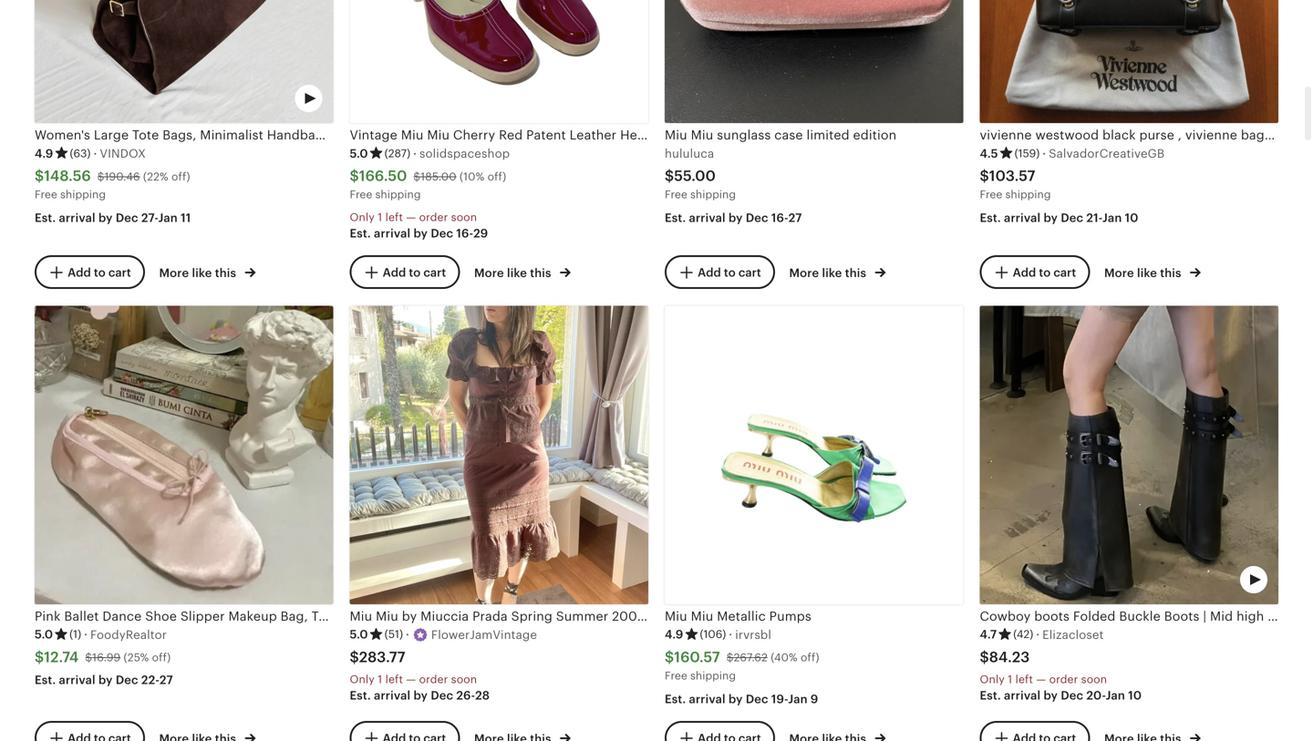 Task type: locate. For each thing, give the bounding box(es) containing it.
2 more like this from the left
[[474, 267, 555, 280]]

dec left 20-
[[1061, 689, 1084, 703]]

product video element
[[35, 0, 333, 123], [980, 306, 1279, 605]]

arrival down '283.77'
[[374, 689, 411, 703]]

3 this from the left
[[846, 267, 867, 280]]

1 to from the left
[[94, 266, 106, 280]]

add to cart down 'only 1 left — order soon est. arrival by dec 16-29'
[[383, 266, 446, 280]]

by down $ 55.00 free shipping
[[729, 211, 743, 225]]

miu up (106) on the bottom right of the page
[[691, 609, 714, 624]]

shipping down '55.00'
[[691, 188, 736, 201]]

16.99
[[92, 652, 121, 664]]

by down 16.99 at the left
[[99, 674, 113, 687]]

4 more like this link from the left
[[1105, 263, 1201, 282]]

—
[[406, 211, 416, 224], [406, 674, 416, 686], [1037, 674, 1047, 686]]

27 down $ 12.74 $ 16.99 (25% off)
[[159, 674, 173, 687]]

shipping down 148.56 at the top of page
[[60, 189, 106, 201]]

brown
[[714, 609, 753, 624]]

free
[[665, 188, 688, 201], [35, 189, 57, 201], [350, 189, 373, 201], [980, 189, 1003, 201], [665, 670, 688, 682]]

1 more like this from the left
[[159, 267, 239, 280]]

only inside $ 84.23 only 1 left — order soon est. arrival by dec 20-jan 10
[[980, 674, 1005, 686]]

miu right heels
[[665, 128, 688, 142]]

westwood
[[1036, 128, 1100, 142]]

27
[[789, 211, 802, 225], [159, 674, 173, 687]]

free inside $ 160.57 $ 267.62 (40% off) free shipping
[[665, 670, 688, 682]]

by for est. arrival by dec 16-27
[[729, 211, 743, 225]]

(1)
[[69, 629, 81, 641]]

283.77
[[359, 649, 406, 666]]

add to cart button down est. arrival by dec 16-27
[[665, 256, 775, 289]]

est. inside $ 283.77 only 1 left — order soon est. arrival by dec 26-28
[[350, 689, 371, 703]]

left inside $ 283.77 only 1 left — order soon est. arrival by dec 26-28
[[386, 674, 403, 686]]

2 add to cart button from the left
[[350, 256, 460, 289]]

0 vertical spatial 16-
[[772, 211, 789, 225]]

shipping down 160.57
[[691, 670, 736, 682]]

12.74
[[44, 649, 79, 666]]

purse
[[1140, 128, 1175, 142]]

3 add from the left
[[698, 266, 721, 280]]

1 inside $ 84.23 only 1 left — order soon est. arrival by dec 20-jan 10
[[1008, 674, 1013, 686]]

add to cart button down the est. arrival by dec 27-jan 11
[[35, 256, 145, 289]]

arrival down $ 55.00 free shipping
[[689, 211, 726, 225]]

· right (63)
[[93, 147, 97, 161]]

to down est. arrival by dec 21-jan 10
[[1040, 266, 1051, 280]]

shipping down 166.50
[[375, 189, 421, 201]]

add for 103.57
[[1013, 266, 1037, 280]]

· for 148.56
[[93, 147, 97, 161]]

4.9 for 148.56
[[35, 147, 53, 161]]

55.00
[[674, 168, 716, 184]]

more
[[159, 267, 189, 280], [474, 267, 504, 280], [790, 267, 819, 280], [1105, 267, 1135, 280]]

3 cart from the left
[[739, 266, 762, 280]]

arrival down 166.50
[[374, 227, 411, 240]]

1 inside $ 283.77 only 1 left — order soon est. arrival by dec 26-28
[[378, 674, 383, 686]]

4 more from the left
[[1105, 267, 1135, 280]]

1 down 84.23
[[1008, 674, 1013, 686]]

— for 283.77
[[406, 674, 416, 686]]

this for 148.56
[[215, 267, 236, 280]]

· for 283.77
[[406, 628, 410, 642]]

est. down 160.57
[[665, 693, 686, 707]]

3 add to cart from the left
[[698, 266, 762, 280]]

by for miu miu by miuccia prada spring summer 2002 chocolate brown lace cotton skirt set
[[402, 609, 417, 624]]

4 add to cart button from the left
[[980, 256, 1091, 289]]

miu up the (51)
[[376, 609, 399, 624]]

vintage miu miu cherry red patent leather heels image
[[350, 0, 649, 123]]

1 vivienne from the left
[[980, 128, 1032, 142]]

1 inside 'only 1 left — order soon est. arrival by dec 16-29'
[[378, 211, 383, 224]]

$ inside $ 84.23 only 1 left — order soon est. arrival by dec 20-jan 10
[[980, 649, 990, 666]]

off) inside the "$ 166.50 $ 185.00 (10% off) free shipping"
[[488, 170, 507, 183]]

cart
[[108, 266, 131, 280], [424, 266, 446, 280], [739, 266, 762, 280], [1054, 266, 1077, 280]]

1 for 84.23
[[1008, 674, 1013, 686]]

off) inside $ 160.57 $ 267.62 (40% off) free shipping
[[801, 652, 820, 664]]

5.0
[[350, 147, 368, 161], [35, 628, 53, 642], [350, 628, 368, 642]]

1 cart from the left
[[108, 266, 131, 280]]

only inside $ 283.77 only 1 left — order soon est. arrival by dec 26-28
[[350, 674, 375, 686]]

off) inside $ 12.74 $ 16.99 (25% off)
[[152, 652, 171, 664]]

1 this from the left
[[215, 267, 236, 280]]

left down 166.50
[[386, 211, 403, 224]]

11
[[181, 211, 191, 225]]

1 more from the left
[[159, 267, 189, 280]]

more like this for 103.57
[[1105, 267, 1185, 280]]

cart for 148.56
[[108, 266, 131, 280]]

5.0 up '283.77'
[[350, 628, 368, 642]]

dec
[[746, 211, 769, 225], [116, 211, 138, 225], [1061, 211, 1084, 225], [431, 227, 454, 240], [116, 674, 138, 687], [431, 689, 454, 703], [1061, 689, 1084, 703], [746, 693, 769, 707]]

cart down est. arrival by dec 16-27
[[739, 266, 762, 280]]

by inside 'only 1 left — order soon est. arrival by dec 16-29'
[[414, 227, 428, 240]]

10 right 21-
[[1126, 211, 1139, 225]]

soon inside $ 283.77 only 1 left — order soon est. arrival by dec 26-28
[[451, 674, 477, 686]]

1 vertical spatial product video element
[[980, 306, 1279, 605]]

est. down 12.74
[[35, 674, 56, 687]]

(22%
[[143, 170, 169, 183]]

0 vertical spatial 4.9
[[35, 147, 53, 161]]

by left 26-
[[414, 689, 428, 703]]

free down 148.56 at the top of page
[[35, 189, 57, 201]]

vivienne westwood black purse , vivienne bag ,nana an
[[980, 128, 1314, 142]]

only down '283.77'
[[350, 674, 375, 686]]

4.9 up 148.56 at the top of page
[[35, 147, 53, 161]]

only inside 'only 1 left — order soon est. arrival by dec 16-29'
[[350, 211, 375, 224]]

soon up 20-
[[1082, 674, 1108, 686]]

miu miu sunglass case limited edition image
[[665, 0, 964, 123]]

sunglass
[[717, 128, 771, 142]]

off) for 12.74
[[152, 652, 171, 664]]

10 right 20-
[[1129, 689, 1142, 703]]

jan inside $ 84.23 only 1 left — order soon est. arrival by dec 20-jan 10
[[1106, 689, 1126, 703]]

left
[[386, 211, 403, 224], [386, 674, 403, 686], [1016, 674, 1034, 686]]

free inside $ 148.56 $ 190.46 (22% off) free shipping
[[35, 189, 57, 201]]

add down est. arrival by dec 21-jan 10
[[1013, 266, 1037, 280]]

by left 20-
[[1044, 689, 1058, 703]]

shipping
[[691, 188, 736, 201], [60, 189, 106, 201], [375, 189, 421, 201], [1006, 189, 1051, 201], [691, 670, 736, 682]]

1 down 166.50
[[378, 211, 383, 224]]

shipping inside $ 160.57 $ 267.62 (40% off) free shipping
[[691, 670, 736, 682]]

9
[[811, 693, 819, 707]]

off) for 148.56
[[172, 170, 190, 183]]

limited
[[807, 128, 850, 142]]

· for 103.57
[[1043, 147, 1047, 161]]

add to cart button for 103.57
[[980, 256, 1091, 289]]

by for est. arrival by dec 19-jan 9
[[729, 693, 743, 707]]

148.56
[[44, 168, 91, 184]]

by down $ 148.56 $ 190.46 (22% off) free shipping
[[99, 211, 113, 225]]

add
[[68, 266, 91, 280], [383, 266, 406, 280], [698, 266, 721, 280], [1013, 266, 1037, 280]]

to down 'only 1 left — order soon est. arrival by dec 16-29'
[[409, 266, 421, 280]]

left down 84.23
[[1016, 674, 1034, 686]]

miu up (287)
[[401, 128, 424, 142]]

— for 84.23
[[1037, 674, 1047, 686]]

order inside 'only 1 left — order soon est. arrival by dec 16-29'
[[419, 211, 448, 224]]

dec inside 'only 1 left — order soon est. arrival by dec 16-29'
[[431, 227, 454, 240]]

cart for 55.00
[[739, 266, 762, 280]]

27 down case
[[789, 211, 802, 225]]

1 more like this link from the left
[[159, 263, 256, 282]]

2002
[[612, 609, 645, 624]]

more for 103.57
[[1105, 267, 1135, 280]]

vintage miu miu cherry red patent leather heels
[[350, 128, 655, 142]]

est. arrival by dec 16-27
[[665, 211, 802, 225]]

pink ballet dance shoe slipper makeup bag, travel makeup brush bag, dance shoe shape bag, git for dancers, gifts for her image
[[35, 306, 333, 605]]

— inside $ 283.77 only 1 left — order soon est. arrival by dec 26-28
[[406, 674, 416, 686]]

dec left 29
[[431, 227, 454, 240]]

off) up 22-
[[152, 652, 171, 664]]

dec left 26-
[[431, 689, 454, 703]]

off) inside $ 148.56 $ 190.46 (22% off) free shipping
[[172, 170, 190, 183]]

add to cart for 148.56
[[68, 266, 131, 280]]

1 horizontal spatial 16-
[[772, 211, 789, 225]]

more down 29
[[474, 267, 504, 280]]

1 down '283.77'
[[378, 674, 383, 686]]

add down the est. arrival by dec 27-jan 11
[[68, 266, 91, 280]]

5.0 up 12.74
[[35, 628, 53, 642]]

to down the est. arrival by dec 27-jan 11
[[94, 266, 106, 280]]

16-
[[772, 211, 789, 225], [457, 227, 474, 240]]

to down est. arrival by dec 16-27
[[724, 266, 736, 280]]

left inside $ 84.23 only 1 left — order soon est. arrival by dec 20-jan 10
[[1016, 674, 1034, 686]]

$
[[665, 168, 674, 184], [35, 168, 44, 184], [350, 168, 359, 184], [980, 168, 990, 184], [97, 170, 105, 183], [414, 170, 421, 183], [35, 649, 44, 666], [350, 649, 359, 666], [665, 649, 674, 666], [980, 649, 990, 666], [85, 652, 92, 664], [727, 652, 734, 664]]

1 horizontal spatial vivienne
[[1186, 128, 1238, 142]]

by up the (51)
[[402, 609, 417, 624]]

shipping inside the "$ 166.50 $ 185.00 (10% off) free shipping"
[[375, 189, 421, 201]]

27 for 16-
[[789, 211, 802, 225]]

add to cart down the est. arrival by dec 27-jan 11
[[68, 266, 131, 280]]

only down 84.23
[[980, 674, 1005, 686]]

miu miu metallic pumps image
[[665, 306, 964, 605]]

2 add to cart from the left
[[383, 266, 446, 280]]

more like this link for 148.56
[[159, 263, 256, 282]]

5.0 down vintage
[[350, 147, 368, 161]]

$ inside $ 103.57 free shipping
[[980, 168, 990, 184]]

soon
[[451, 211, 477, 224], [451, 674, 477, 686], [1082, 674, 1108, 686]]

soon inside $ 84.23 only 1 left — order soon est. arrival by dec 20-jan 10
[[1082, 674, 1108, 686]]

4.5
[[980, 147, 999, 161]]

by
[[729, 211, 743, 225], [99, 211, 113, 225], [1044, 211, 1058, 225], [414, 227, 428, 240], [402, 609, 417, 624], [99, 674, 113, 687], [414, 689, 428, 703], [1044, 689, 1058, 703], [729, 693, 743, 707]]

shipping for 160.57
[[691, 670, 736, 682]]

est. arrival by dec 27-jan 11
[[35, 211, 191, 225]]

(42)
[[1014, 629, 1034, 641]]

left down '283.77'
[[386, 674, 403, 686]]

to
[[94, 266, 106, 280], [409, 266, 421, 280], [724, 266, 736, 280], [1040, 266, 1051, 280]]

2 like from the left
[[507, 267, 527, 280]]

more for 55.00
[[790, 267, 819, 280]]

21-
[[1087, 211, 1103, 225]]

· right "(42)" in the bottom right of the page
[[1037, 628, 1040, 642]]

dec down sunglass
[[746, 211, 769, 225]]

free down 160.57
[[665, 670, 688, 682]]

add to cart button down est. arrival by dec 21-jan 10
[[980, 256, 1091, 289]]

miuccia
[[421, 609, 469, 624]]

by down the "$ 166.50 $ 185.00 (10% off) free shipping"
[[414, 227, 428, 240]]

1
[[378, 211, 383, 224], [378, 674, 383, 686], [1008, 674, 1013, 686]]

0 horizontal spatial 16-
[[457, 227, 474, 240]]

· right the (159)
[[1043, 147, 1047, 161]]

— inside $ 84.23 only 1 left — order soon est. arrival by dec 20-jan 10
[[1037, 674, 1047, 686]]

1 vertical spatial 4.9
[[665, 628, 684, 642]]

3 add to cart button from the left
[[665, 256, 775, 289]]

by down $ 160.57 $ 267.62 (40% off) free shipping
[[729, 693, 743, 707]]

off) right (40%
[[801, 652, 820, 664]]

left inside 'only 1 left — order soon est. arrival by dec 16-29'
[[386, 211, 403, 224]]

4.9 for 160.57
[[665, 628, 684, 642]]

women's large tote bags, minimalist handbags, top handle bags, top handle bags for women, leather travel bags image
[[35, 0, 333, 123]]

3 more like this from the left
[[790, 267, 870, 280]]

4 cart from the left
[[1054, 266, 1077, 280]]

dec left 19-
[[746, 693, 769, 707]]

miu miu sunglass case limited edition
[[665, 128, 897, 142]]

free down 166.50
[[350, 189, 373, 201]]

summer
[[556, 609, 609, 624]]

(51)
[[385, 629, 403, 641]]

arrival
[[689, 211, 726, 225], [59, 211, 96, 225], [1005, 211, 1041, 225], [374, 227, 411, 240], [59, 674, 96, 687], [374, 689, 411, 703], [1005, 689, 1041, 703], [689, 693, 726, 707]]

add down est. arrival by dec 16-27
[[698, 266, 721, 280]]

add to cart for 103.57
[[1013, 266, 1077, 280]]

3 like from the left
[[822, 267, 843, 280]]

by inside $ 283.77 only 1 left — order soon est. arrival by dec 26-28
[[414, 689, 428, 703]]

free inside the "$ 166.50 $ 185.00 (10% off) free shipping"
[[350, 189, 373, 201]]

add to cart button down 'only 1 left — order soon est. arrival by dec 16-29'
[[350, 256, 460, 289]]

like for 103.57
[[1138, 267, 1158, 280]]

4 to from the left
[[1040, 266, 1051, 280]]

set
[[861, 609, 880, 624]]

vivienne up 4.5
[[980, 128, 1032, 142]]

(40%
[[771, 652, 798, 664]]

1 add to cart button from the left
[[35, 256, 145, 289]]

jan
[[158, 211, 178, 225], [1103, 211, 1123, 225], [1106, 689, 1126, 703], [789, 693, 808, 707]]

shipping inside $ 103.57 free shipping
[[1006, 189, 1051, 201]]

like for 148.56
[[192, 267, 212, 280]]

· for 84.23
[[1037, 628, 1040, 642]]

3 more like this link from the left
[[790, 263, 886, 282]]

product video element for 84.23
[[980, 306, 1279, 605]]

this
[[215, 267, 236, 280], [530, 267, 552, 280], [846, 267, 867, 280], [1161, 267, 1182, 280]]

4 this from the left
[[1161, 267, 1182, 280]]

shipping for 148.56
[[60, 189, 106, 201]]

add to cart down est. arrival by dec 16-27
[[698, 266, 762, 280]]

$ 55.00 free shipping
[[665, 168, 736, 201]]

shipping down 103.57
[[1006, 189, 1051, 201]]

prada
[[473, 609, 508, 624]]

add to cart
[[68, 266, 131, 280], [383, 266, 446, 280], [698, 266, 762, 280], [1013, 266, 1077, 280]]

1 add to cart from the left
[[68, 266, 131, 280]]

1 vertical spatial 10
[[1129, 689, 1142, 703]]

est. down '283.77'
[[350, 689, 371, 703]]

shipping inside $ 148.56 $ 190.46 (22% off) free shipping
[[60, 189, 106, 201]]

cart down est. arrival by dec 21-jan 10
[[1054, 266, 1077, 280]]

20-
[[1087, 689, 1106, 703]]

like
[[192, 267, 212, 280], [507, 267, 527, 280], [822, 267, 843, 280], [1138, 267, 1158, 280]]

1 horizontal spatial 4.9
[[665, 628, 684, 642]]

shipping inside $ 55.00 free shipping
[[691, 188, 736, 201]]

order
[[419, 211, 448, 224], [419, 674, 448, 686], [1050, 674, 1079, 686]]

jan for 103.57
[[1103, 211, 1123, 225]]

1 vertical spatial 16-
[[457, 227, 474, 240]]

left for 283.77
[[386, 674, 403, 686]]

1 add from the left
[[68, 266, 91, 280]]

dec left 21-
[[1061, 211, 1084, 225]]

0 vertical spatial 27
[[789, 211, 802, 225]]

4 like from the left
[[1138, 267, 1158, 280]]

0 horizontal spatial vivienne
[[980, 128, 1032, 142]]

add to cart button
[[35, 256, 145, 289], [350, 256, 460, 289], [665, 256, 775, 289], [980, 256, 1091, 289]]

1 for 283.77
[[378, 674, 383, 686]]

3 to from the left
[[724, 266, 736, 280]]

order inside $ 283.77 only 1 left — order soon est. arrival by dec 26-28
[[419, 674, 448, 686]]

· right (106) on the bottom right of the page
[[729, 628, 733, 642]]

off)
[[172, 170, 190, 183], [488, 170, 507, 183], [152, 652, 171, 664], [801, 652, 820, 664]]

more for 148.56
[[159, 267, 189, 280]]

16- down miu miu sunglass case limited edition
[[772, 211, 789, 225]]

more like this for 55.00
[[790, 267, 870, 280]]

0 vertical spatial product video element
[[35, 0, 333, 123]]

4 add from the left
[[1013, 266, 1037, 280]]

4.9 down chocolate
[[665, 628, 684, 642]]

1 horizontal spatial product video element
[[980, 306, 1279, 605]]

4 add to cart from the left
[[1013, 266, 1077, 280]]

·
[[93, 147, 97, 161], [413, 147, 417, 161], [1043, 147, 1047, 161], [84, 628, 88, 642], [406, 628, 410, 642], [729, 628, 733, 642], [1037, 628, 1040, 642]]

soon inside 'only 1 left — order soon est. arrival by dec 16-29'
[[451, 211, 477, 224]]

5.0 for 12.74
[[35, 628, 53, 642]]

est. down 166.50
[[350, 227, 371, 240]]

est. arrival by dec 21-jan 10
[[980, 211, 1139, 225]]

by left 21-
[[1044, 211, 1058, 225]]

free down '55.00'
[[665, 188, 688, 201]]

4.9
[[35, 147, 53, 161], [665, 628, 684, 642]]

1 vertical spatial 27
[[159, 674, 173, 687]]

arrival down 160.57
[[689, 693, 726, 707]]

1 like from the left
[[192, 267, 212, 280]]

3 more from the left
[[790, 267, 819, 280]]

10 inside $ 84.23 only 1 left — order soon est. arrival by dec 20-jan 10
[[1129, 689, 1142, 703]]

off) right (10%
[[488, 170, 507, 183]]

1 horizontal spatial 27
[[789, 211, 802, 225]]

off) right (22%
[[172, 170, 190, 183]]

est. down 84.23
[[980, 689, 1002, 703]]

add to cart down est. arrival by dec 21-jan 10
[[1013, 266, 1077, 280]]

order inside $ 84.23 only 1 left — order soon est. arrival by dec 20-jan 10
[[1050, 674, 1079, 686]]

only for 283.77
[[350, 674, 375, 686]]

0 horizontal spatial 27
[[159, 674, 173, 687]]

16- down (10%
[[457, 227, 474, 240]]

0 horizontal spatial 4.9
[[35, 147, 53, 161]]

est. down 148.56 at the top of page
[[35, 211, 56, 225]]

more down est. arrival by dec 21-jan 10
[[1105, 267, 1135, 280]]

· right the (51)
[[406, 628, 410, 642]]

10
[[1126, 211, 1139, 225], [1129, 689, 1142, 703]]

miu
[[401, 128, 424, 142], [427, 128, 450, 142], [665, 128, 688, 142], [691, 128, 714, 142], [350, 609, 372, 624], [376, 609, 399, 624], [665, 609, 688, 624], [691, 609, 714, 624]]

4 more like this from the left
[[1105, 267, 1185, 280]]

more like this link for 103.57
[[1105, 263, 1201, 282]]

$ 160.57 $ 267.62 (40% off) free shipping
[[665, 649, 820, 682]]

more like this
[[159, 267, 239, 280], [474, 267, 555, 280], [790, 267, 870, 280], [1105, 267, 1185, 280]]

cart down the est. arrival by dec 27-jan 11
[[108, 266, 131, 280]]

cart down 'only 1 left — order soon est. arrival by dec 16-29'
[[424, 266, 446, 280]]

more down 11
[[159, 267, 189, 280]]

only down 166.50
[[350, 211, 375, 224]]

· for 160.57
[[729, 628, 733, 642]]

by for est. arrival by dec 27-jan 11
[[99, 211, 113, 225]]

0 horizontal spatial product video element
[[35, 0, 333, 123]]

heels
[[620, 128, 655, 142]]

miu miu by miuccia prada spring summer 2002 chocolate brown lace cotton skirt set
[[350, 609, 880, 624]]

soon up 26-
[[451, 674, 477, 686]]



Task type: describe. For each thing, give the bounding box(es) containing it.
soon for 283.77
[[451, 674, 477, 686]]

shipping for 166.50
[[375, 189, 421, 201]]

28
[[475, 689, 490, 703]]

dec inside $ 283.77 only 1 left — order soon est. arrival by dec 26-28
[[431, 689, 454, 703]]

free inside $ 103.57 free shipping
[[980, 189, 1003, 201]]

by for est. arrival by dec 21-jan 10
[[1044, 211, 1058, 225]]

$ inside $ 55.00 free shipping
[[665, 168, 674, 184]]

arrival down $ 103.57 free shipping
[[1005, 211, 1041, 225]]

arrival down 12.74
[[59, 674, 96, 687]]

$ inside $ 12.74 $ 16.99 (25% off)
[[85, 652, 92, 664]]

190.46
[[105, 170, 140, 183]]

4.7
[[980, 628, 997, 642]]

$ 148.56 $ 190.46 (22% off) free shipping
[[35, 168, 190, 201]]

27-
[[141, 211, 158, 225]]

an
[[1306, 128, 1314, 142]]

to for 103.57
[[1040, 266, 1051, 280]]

order for 283.77
[[419, 674, 448, 686]]

160.57
[[674, 649, 721, 666]]

0 vertical spatial 10
[[1126, 211, 1139, 225]]

vintage
[[350, 128, 398, 142]]

spring
[[511, 609, 553, 624]]

bag
[[1242, 128, 1265, 142]]

by for est. arrival by dec 22-27
[[99, 674, 113, 687]]

this for 103.57
[[1161, 267, 1182, 280]]

$ inside $ 283.77 only 1 left — order soon est. arrival by dec 26-28
[[350, 649, 359, 666]]

22-
[[141, 674, 159, 687]]

free for 148.56
[[35, 189, 57, 201]]

185.00
[[421, 170, 457, 183]]

dec left 22-
[[116, 674, 138, 687]]

soon for 84.23
[[1082, 674, 1108, 686]]

more like this for 148.56
[[159, 267, 239, 280]]

jan for 148.56
[[158, 211, 178, 225]]

$ 12.74 $ 16.99 (25% off)
[[35, 649, 171, 666]]

miu left cherry
[[427, 128, 450, 142]]

off) for 166.50
[[488, 170, 507, 183]]

84.23
[[990, 649, 1030, 666]]

103.57
[[990, 168, 1036, 184]]

267.62
[[734, 652, 768, 664]]

add to cart for 55.00
[[698, 266, 762, 280]]

2 add from the left
[[383, 266, 406, 280]]

miu up '55.00'
[[691, 128, 714, 142]]

2 vivienne from the left
[[1186, 128, 1238, 142]]

miu miu by miuccia prada spring summer 2002 chocolate brown lace cotton skirt set image
[[350, 306, 649, 605]]

chocolate
[[648, 609, 710, 624]]

est. arrival by dec 19-jan 9
[[665, 693, 819, 707]]

cowboy boots folded buckle boots | mid high boots | heeled boots autumn fall cowboy western boots | square heel pointed tow |miu miu | ganni image
[[980, 306, 1279, 605]]

(287)
[[385, 147, 411, 160]]

2 cart from the left
[[424, 266, 446, 280]]

arrival inside $ 84.23 only 1 left — order soon est. arrival by dec 20-jan 10
[[1005, 689, 1041, 703]]

2 this from the left
[[530, 267, 552, 280]]

miu up '283.77'
[[350, 609, 372, 624]]

add to cart button for 148.56
[[35, 256, 145, 289]]

arrival down 148.56 at the top of page
[[59, 211, 96, 225]]

(106)
[[700, 629, 726, 641]]

like for 55.00
[[822, 267, 843, 280]]

cotton
[[786, 609, 827, 624]]

$ 103.57 free shipping
[[980, 168, 1051, 201]]

free inside $ 55.00 free shipping
[[665, 188, 688, 201]]

dec inside $ 84.23 only 1 left — order soon est. arrival by dec 20-jan 10
[[1061, 689, 1084, 703]]

black
[[1103, 128, 1136, 142]]

29
[[474, 227, 488, 240]]

· right (287)
[[413, 147, 417, 161]]

only for 84.23
[[980, 674, 1005, 686]]

est. inside 'only 1 left — order soon est. arrival by dec 16-29'
[[350, 227, 371, 240]]

patent
[[527, 128, 566, 142]]

add for 55.00
[[698, 266, 721, 280]]

red
[[499, 128, 523, 142]]

pumps
[[770, 609, 812, 624]]

est. down $ 55.00 free shipping
[[665, 211, 686, 225]]

arrival inside $ 283.77 only 1 left — order soon est. arrival by dec 26-28
[[374, 689, 411, 703]]

$ 166.50 $ 185.00 (10% off) free shipping
[[350, 168, 507, 201]]

2 to from the left
[[409, 266, 421, 280]]

$ 283.77 only 1 left — order soon est. arrival by dec 26-28
[[350, 649, 490, 703]]

— inside 'only 1 left — order soon est. arrival by dec 16-29'
[[406, 211, 416, 224]]

cart for 103.57
[[1054, 266, 1077, 280]]

2 more like this link from the left
[[474, 263, 571, 282]]

dec left '27-'
[[116, 211, 138, 225]]

off) for 160.57
[[801, 652, 820, 664]]

,
[[1179, 128, 1182, 142]]

lace
[[757, 609, 783, 624]]

only 1 left — order soon est. arrival by dec 16-29
[[350, 211, 488, 240]]

order for 84.23
[[1050, 674, 1079, 686]]

case
[[775, 128, 803, 142]]

arrival inside 'only 1 left — order soon est. arrival by dec 16-29'
[[374, 227, 411, 240]]

free for 166.50
[[350, 189, 373, 201]]

jan for 160.57
[[789, 693, 808, 707]]

miu miu metallic pumps
[[665, 609, 812, 624]]

skirt
[[831, 609, 857, 624]]

edition
[[854, 128, 897, 142]]

· right (1)
[[84, 628, 88, 642]]

left for 84.23
[[1016, 674, 1034, 686]]

cherry
[[453, 128, 496, 142]]

est. inside $ 84.23 only 1 left — order soon est. arrival by dec 20-jan 10
[[980, 689, 1002, 703]]

(10%
[[460, 170, 485, 183]]

product video element for 148.56
[[35, 0, 333, 123]]

this for 55.00
[[846, 267, 867, 280]]

19-
[[772, 693, 789, 707]]

2 more from the left
[[474, 267, 504, 280]]

5.0 for 166.50
[[350, 147, 368, 161]]

(63)
[[70, 147, 91, 160]]

vivienne westwood black purse , vivienne bag ,nana anime bag ,leather bag ,gothic bag image
[[980, 0, 1279, 123]]

,nana
[[1269, 128, 1303, 142]]

more like this link for 55.00
[[790, 263, 886, 282]]

add for 148.56
[[68, 266, 91, 280]]

(159)
[[1015, 147, 1040, 160]]

(25%
[[124, 652, 149, 664]]

to for 148.56
[[94, 266, 106, 280]]

add to cart button for 55.00
[[665, 256, 775, 289]]

$ 84.23 only 1 left — order soon est. arrival by dec 20-jan 10
[[980, 649, 1142, 703]]

26-
[[457, 689, 475, 703]]

leather
[[570, 128, 617, 142]]

miu up 160.57
[[665, 609, 688, 624]]

16- inside 'only 1 left — order soon est. arrival by dec 16-29'
[[457, 227, 474, 240]]

166.50
[[359, 168, 407, 184]]

free for 160.57
[[665, 670, 688, 682]]

by inside $ 84.23 only 1 left — order soon est. arrival by dec 20-jan 10
[[1044, 689, 1058, 703]]

est. down $ 103.57 free shipping
[[980, 211, 1002, 225]]

metallic
[[717, 609, 766, 624]]

27 for 22-
[[159, 674, 173, 687]]

est. arrival by dec 22-27
[[35, 674, 173, 687]]

to for 55.00
[[724, 266, 736, 280]]



Task type: vqa. For each thing, say whether or not it's contained in the screenshot.
103.57's More like this
yes



